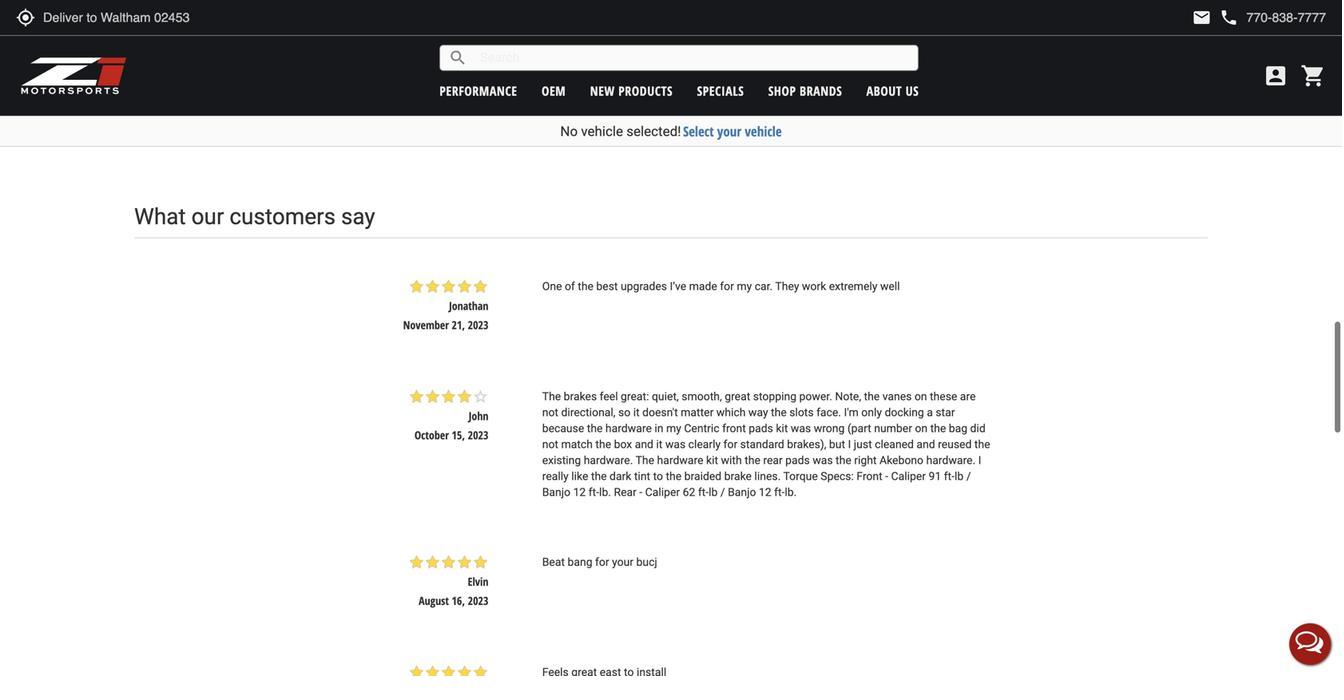 Task type: describe. For each thing, give the bounding box(es) containing it.
star star star star star jonathan november 21, 2023
[[403, 279, 489, 333]]

the up the specs:
[[836, 454, 851, 467]]

1 horizontal spatial your
[[717, 122, 741, 141]]

account_box
[[1263, 63, 1289, 89]]

smooth,
[[682, 390, 722, 403]]

$169.99
[[379, 133, 413, 148]]

say
[[341, 204, 375, 230]]

2023 for star star star star star elvin august 16, 2023
[[468, 594, 489, 609]]

the right to
[[666, 470, 682, 483]]

z1 motorsports akebono front brake bracket kit (350z / g35) star star star star star_half (14) $169.99
[[329, 82, 463, 148]]

clearly
[[688, 438, 721, 451]]

/ right 91
[[966, 470, 971, 483]]

1 horizontal spatial hardware
[[657, 454, 703, 467]]

the down directional,
[[587, 422, 603, 435]]

feel
[[600, 390, 618, 403]]

torque
[[783, 470, 818, 483]]

z1 for g35)
[[329, 82, 339, 97]]

shop
[[768, 82, 796, 99]]

docking
[[885, 406, 924, 419]]

z1 350z / g35 forged street big brake upgrade (front & rear) star star star star star (5) $1599.99
[[851, 82, 988, 148]]

elvin
[[468, 575, 489, 590]]

vanes
[[882, 390, 912, 403]]

beat bang for your bucj
[[542, 556, 657, 569]]

1 lb. from the left
[[599, 486, 611, 499]]

300zx (z32) brake caliper o-ring kit $4
[[491, 82, 650, 116]]

for inside the brakes feel great: quiet, smooth, great stopping power. note, the vanes on these are not directional, so it doesn't matter which way the slots face. i'm only docking a star because the hardware in my centric front pads kit was wrong (part number on the bag did not match the box and it was clearly for standard brakes), but i just cleaned and reused the existing hardware. the hardware kit with the rear pads was the right akebono hardware. i really like the dark tint to the braided brake lines.  torque specs: front - caliper 91 ft-lb / banjo 12 ft-lb.  rear - caliper 62 ft-lb / banjo 12 ft-lb.
[[723, 438, 738, 451]]

star_half inside z1 motorsports akebono front brake bracket kit (350z / g35) star star star star star_half (14) $169.99
[[409, 112, 425, 128]]

in
[[655, 422, 663, 435]]

z1 370z / g37 (non sport) brake upgrade kit star star star star star (8) $574.99
[[674, 82, 816, 148]]

great
[[725, 390, 750, 403]]

shop brands link
[[768, 82, 842, 99]]

15,
[[452, 428, 465, 443]]

star inside the brakes feel great: quiet, smooth, great stopping power. note, the vanes on these are not directional, so it doesn't matter which way the slots face. i'm only docking a star because the hardware in my centric front pads kit was wrong (part number on the bag did not match the box and it was clearly for standard brakes), but i just cleaned and reused the existing hardware. the hardware kit with the rear pads was the right akebono hardware. i really like the dark tint to the braided brake lines.  torque specs: front - caliper 91 ft-lb / banjo 12 ft-lb.  rear - caliper 62 ft-lb / banjo 12 ft-lb.
[[936, 406, 955, 419]]

g35)
[[442, 95, 462, 110]]

jonathan
[[449, 299, 489, 314]]

bang
[[568, 556, 592, 569]]

about us
[[866, 82, 919, 99]]

upgrade inside z1 350z / g35 forged street big brake upgrade (front & rear) star star star star star (5) $1599.99
[[882, 95, 919, 110]]

2 and from the left
[[917, 438, 935, 451]]

select
[[683, 122, 714, 141]]

akebono inside the brakes feel great: quiet, smooth, great stopping power. note, the vanes on these are not directional, so it doesn't matter which way the slots face. i'm only docking a star because the hardware in my centric front pads kit was wrong (part number on the bag did not match the box and it was clearly for standard brakes), but i just cleaned and reused the existing hardware. the hardware kit with the rear pads was the right akebono hardware. i really like the dark tint to the braided brake lines.  torque specs: front - caliper 91 ft-lb / banjo 12 ft-lb.  rear - caliper 62 ft-lb / banjo 12 ft-lb.
[[879, 454, 923, 467]]

well
[[880, 280, 900, 293]]

caliper inside 300zx (z32) brake caliper o-ring kit $4
[[573, 82, 603, 97]]

great:
[[621, 390, 649, 403]]

0 vertical spatial i
[[848, 438, 851, 451]]

upgrade inside z1 370z / g37 (non sport) brake upgrade kit star star star star star (8) $574.99
[[719, 95, 756, 110]]

300zx
[[491, 82, 517, 97]]

ft- right 62
[[698, 486, 709, 499]]

the down stopping
[[771, 406, 787, 419]]

1 vertical spatial on
[[915, 422, 928, 435]]

brake inside z1 370z / g37 (non sport) brake upgrade kit star star star star star (8) $574.99
[[790, 82, 816, 97]]

products
[[618, 82, 673, 99]]

the up only
[[864, 390, 880, 403]]

specs:
[[821, 470, 854, 483]]

ft- down the lines.
[[774, 486, 785, 499]]

best
[[596, 280, 618, 293]]

0 vertical spatial -
[[885, 470, 888, 483]]

i've
[[670, 280, 686, 293]]

motorsports
[[342, 82, 396, 97]]

tint
[[634, 470, 650, 483]]

car.
[[755, 280, 773, 293]]

what our customers say
[[134, 204, 375, 230]]

brake inside 300zx (z32) brake caliper o-ring kit $4
[[545, 82, 570, 97]]

with
[[721, 454, 742, 467]]

0 vertical spatial was
[[791, 422, 811, 435]]

because
[[542, 422, 584, 435]]

phone
[[1219, 8, 1238, 27]]

1 hardware. from the left
[[584, 454, 633, 467]]

2 12 from the left
[[759, 486, 771, 499]]

(14)
[[428, 114, 447, 126]]

$574.99
[[728, 133, 762, 148]]

brakes
[[564, 390, 597, 403]]

they
[[775, 280, 799, 293]]

o-
[[606, 82, 616, 97]]

did
[[970, 422, 986, 435]]

of
[[565, 280, 575, 293]]

way
[[748, 406, 768, 419]]

brake inside z1 350z / g35 forged street big brake upgrade (front & rear) star star star star star (5) $1599.99
[[855, 95, 880, 110]]

standard
[[740, 438, 784, 451]]

brands
[[800, 82, 842, 99]]

bracket
[[358, 95, 390, 110]]

star_half for star star star star star_half (5) $1499.99
[[1110, 112, 1126, 128]]

akebono inside z1 motorsports akebono front brake bracket kit (350z / g35) star star star star star_half (14) $169.99
[[398, 82, 437, 97]]

(8)
[[780, 114, 793, 126]]

about us link
[[866, 82, 919, 99]]

1 banjo from the left
[[542, 486, 570, 499]]

mail
[[1192, 8, 1211, 27]]

extremely
[[829, 280, 877, 293]]

2 banjo from the left
[[728, 486, 756, 499]]

one of the best upgrades i've made for my car. they work extremely well
[[542, 280, 900, 293]]

right
[[854, 454, 877, 467]]

no
[[560, 123, 578, 139]]

&
[[951, 95, 958, 110]]

braided
[[684, 470, 722, 483]]

1 vertical spatial lb
[[709, 486, 718, 499]]

rear
[[614, 486, 637, 499]]

front inside z1 motorsports akebono front brake bracket kit (350z / g35) star star star star star_half (14) $169.99
[[440, 82, 463, 97]]

oem link
[[542, 82, 566, 99]]

0 vertical spatial for
[[720, 280, 734, 293]]

star_half for star star star star star_half (26) $612.42
[[235, 112, 251, 128]]

what
[[134, 204, 186, 230]]

(26)
[[253, 114, 272, 126]]

big
[[974, 82, 988, 97]]

/ inside z1 370z / g37 (non sport) brake upgrade kit star star star star star (8) $574.99
[[710, 82, 714, 97]]

street
[[946, 82, 971, 97]]

front
[[722, 422, 746, 435]]

2 vertical spatial for
[[595, 556, 609, 569]]

august
[[419, 594, 449, 609]]

existing
[[542, 454, 581, 467]]

note,
[[835, 390, 861, 403]]

cleaned
[[875, 438, 914, 451]]

(5) inside the star star star star star_half (5) $1499.99
[[1128, 114, 1141, 126]]

0 horizontal spatial your
[[612, 556, 634, 569]]

(z32)
[[519, 82, 542, 97]]

kit for z1 motorsports akebono front brake bracket kit (350z / g35) star star star star star_half (14) $169.99
[[393, 95, 405, 110]]

performance link
[[440, 82, 517, 99]]



Task type: vqa. For each thing, say whether or not it's contained in the screenshot.
Your
yes



Task type: locate. For each thing, give the bounding box(es) containing it.
about
[[866, 82, 902, 99]]

on down a
[[915, 422, 928, 435]]

search
[[448, 48, 468, 68]]

mail link
[[1192, 8, 1211, 27]]

pads up standard
[[749, 422, 773, 435]]

kit down clearly
[[706, 454, 718, 467]]

1 (5) from the left
[[954, 114, 967, 126]]

1 star_half from the left
[[235, 112, 251, 128]]

0 vertical spatial 2023
[[468, 318, 489, 333]]

front inside the brakes feel great: quiet, smooth, great stopping power. note, the vanes on these are not directional, so it doesn't matter which way the slots face. i'm only docking a star because the hardware in my centric front pads kit was wrong (part number on the bag did not match the box and it was clearly for standard brakes), but i just cleaned and reused the existing hardware. the hardware kit with the rear pads was the right akebono hardware. i really like the dark tint to the braided brake lines.  torque specs: front - caliper 91 ft-lb / banjo 12 ft-lb.  rear - caliper 62 ft-lb / banjo 12 ft-lb.
[[857, 470, 882, 483]]

0 horizontal spatial (5)
[[954, 114, 967, 126]]

(front
[[922, 95, 949, 110]]

0 vertical spatial it
[[633, 406, 640, 419]]

star star star star star_border john october 15, 2023
[[409, 389, 489, 443]]

1 horizontal spatial kit
[[638, 82, 650, 97]]

customers
[[230, 204, 336, 230]]

lb down "braided"
[[709, 486, 718, 499]]

0 horizontal spatial my
[[666, 422, 681, 435]]

2 lb. from the left
[[785, 486, 797, 499]]

0 vertical spatial kit
[[776, 422, 788, 435]]

1 vertical spatial 2023
[[468, 428, 489, 443]]

ft- right 91
[[944, 470, 955, 483]]

0 vertical spatial front
[[440, 82, 463, 97]]

phone link
[[1219, 8, 1326, 27]]

2 vertical spatial 2023
[[468, 594, 489, 609]]

was down slots
[[791, 422, 811, 435]]

0 horizontal spatial i
[[848, 438, 851, 451]]

vehicle right no
[[581, 123, 623, 139]]

1 horizontal spatial front
[[857, 470, 882, 483]]

november
[[403, 318, 449, 333]]

vehicle down the sport)
[[745, 122, 782, 141]]

caliper left 91
[[891, 470, 926, 483]]

12 down like
[[573, 486, 586, 499]]

1 horizontal spatial (5)
[[1128, 114, 1141, 126]]

lb. down the torque
[[785, 486, 797, 499]]

1 vertical spatial your
[[612, 556, 634, 569]]

1 horizontal spatial star_half
[[409, 112, 425, 128]]

$612.42
[[204, 133, 238, 148]]

the
[[542, 390, 561, 403], [636, 454, 654, 467]]

1 horizontal spatial caliper
[[645, 486, 680, 499]]

brakes),
[[787, 438, 826, 451]]

/ left g35)
[[435, 95, 439, 110]]

front
[[440, 82, 463, 97], [857, 470, 882, 483]]

was left clearly
[[665, 438, 686, 451]]

no vehicle selected! select your vehicle
[[560, 122, 782, 141]]

us
[[906, 82, 919, 99]]

2 horizontal spatial star_half
[[1110, 112, 1126, 128]]

/ left g35
[[887, 82, 891, 97]]

only
[[861, 406, 882, 419]]

2 vertical spatial was
[[813, 454, 833, 467]]

0 horizontal spatial the
[[542, 390, 561, 403]]

the left box
[[595, 438, 611, 451]]

2023 inside the star star star star star jonathan november 21, 2023
[[468, 318, 489, 333]]

Search search field
[[468, 46, 918, 70]]

not
[[542, 406, 558, 419], [542, 438, 558, 451]]

lines.
[[754, 470, 781, 483]]

0 vertical spatial your
[[717, 122, 741, 141]]

the left 'brakes' at the left bottom of the page
[[542, 390, 561, 403]]

0 vertical spatial the
[[542, 390, 561, 403]]

2 horizontal spatial caliper
[[891, 470, 926, 483]]

for right 'made'
[[720, 280, 734, 293]]

/ inside z1 motorsports akebono front brake bracket kit (350z / g35) star star star star star_half (14) $169.99
[[435, 95, 439, 110]]

1 horizontal spatial lb
[[955, 470, 964, 483]]

0 horizontal spatial hardware
[[605, 422, 652, 435]]

star star star star star_half (5) $1499.99
[[1046, 112, 1141, 148]]

$1599.99
[[900, 133, 939, 148]]

z1 inside z1 370z / g37 (non sport) brake upgrade kit star star star star star (8) $574.99
[[674, 82, 684, 97]]

like
[[571, 470, 588, 483]]

lb. left rear
[[599, 486, 611, 499]]

0 horizontal spatial star_half
[[235, 112, 251, 128]]

2 horizontal spatial kit
[[758, 95, 771, 110]]

12 down the lines.
[[759, 486, 771, 499]]

1 vertical spatial caliper
[[891, 470, 926, 483]]

sport)
[[761, 82, 788, 97]]

and left 'reused'
[[917, 438, 935, 451]]

g37
[[717, 82, 734, 97]]

1 vertical spatial not
[[542, 438, 558, 451]]

1 vertical spatial my
[[666, 422, 681, 435]]

2 upgrade from the left
[[882, 95, 919, 110]]

0 vertical spatial caliper
[[573, 82, 603, 97]]

0 horizontal spatial -
[[639, 486, 642, 499]]

my left car.
[[737, 280, 752, 293]]

0 horizontal spatial front
[[440, 82, 463, 97]]

0 horizontal spatial lb.
[[599, 486, 611, 499]]

-
[[885, 470, 888, 483], [639, 486, 642, 499]]

star_half left (26)
[[235, 112, 251, 128]]

for up with
[[723, 438, 738, 451]]

beat
[[542, 556, 565, 569]]

brake left bracket on the top left
[[330, 95, 355, 110]]

kit inside 300zx (z32) brake caliper o-ring kit $4
[[638, 82, 650, 97]]

0 horizontal spatial 12
[[573, 486, 586, 499]]

my right in
[[666, 422, 681, 435]]

upgrades
[[621, 280, 667, 293]]

akebono down "cleaned"
[[879, 454, 923, 467]]

1 not from the top
[[542, 406, 558, 419]]

your right select
[[717, 122, 741, 141]]

banjo
[[542, 486, 570, 499], [728, 486, 756, 499]]

our
[[191, 204, 224, 230]]

0 vertical spatial lb
[[955, 470, 964, 483]]

star_half
[[235, 112, 251, 128], [409, 112, 425, 128], [1110, 112, 1126, 128]]

reused
[[938, 438, 972, 451]]

the down standard
[[745, 454, 760, 467]]

2023 for star star star star star_border john october 15, 2023
[[468, 428, 489, 443]]

3 z1 from the left
[[851, 82, 861, 97]]

which
[[716, 406, 746, 419]]

slots
[[789, 406, 814, 419]]

1 horizontal spatial and
[[917, 438, 935, 451]]

0 horizontal spatial banjo
[[542, 486, 570, 499]]

/ left the "g37"
[[710, 82, 714, 97]]

(350z
[[408, 95, 432, 110]]

was down "but"
[[813, 454, 833, 467]]

1 vertical spatial akebono
[[879, 454, 923, 467]]

0 horizontal spatial kit
[[393, 95, 405, 110]]

1 upgrade from the left
[[719, 95, 756, 110]]

0 vertical spatial hardware
[[605, 422, 652, 435]]

not up existing
[[542, 438, 558, 451]]

2023 inside star star star star star elvin august 16, 2023
[[468, 594, 489, 609]]

to
[[653, 470, 663, 483]]

1 vertical spatial was
[[665, 438, 686, 451]]

vehicle
[[745, 122, 782, 141], [581, 123, 623, 139]]

for right bang
[[595, 556, 609, 569]]

1 z1 from the left
[[329, 82, 339, 97]]

oem
[[542, 82, 566, 99]]

2023 down john
[[468, 428, 489, 443]]

1 horizontal spatial was
[[791, 422, 811, 435]]

a
[[927, 406, 933, 419]]

the down did
[[974, 438, 990, 451]]

0 horizontal spatial vehicle
[[581, 123, 623, 139]]

2 vertical spatial caliper
[[645, 486, 680, 499]]

0 vertical spatial my
[[737, 280, 752, 293]]

/ inside z1 350z / g35 forged street big brake upgrade (front & rear) star star star star star (5) $1599.99
[[887, 82, 891, 97]]

1 horizontal spatial kit
[[776, 422, 788, 435]]

performance
[[440, 82, 517, 99]]

and
[[635, 438, 653, 451], [917, 438, 935, 451]]

directional,
[[561, 406, 616, 419]]

lb right 91
[[955, 470, 964, 483]]

1 vertical spatial i
[[978, 454, 981, 467]]

2023 for star star star star star jonathan november 21, 2023
[[468, 318, 489, 333]]

stopping
[[753, 390, 797, 403]]

shopping_cart
[[1301, 63, 1326, 89]]

the down a
[[930, 422, 946, 435]]

2 (5) from the left
[[1128, 114, 1141, 126]]

so
[[618, 406, 630, 419]]

the
[[578, 280, 594, 293], [864, 390, 880, 403], [771, 406, 787, 419], [587, 422, 603, 435], [930, 422, 946, 435], [595, 438, 611, 451], [974, 438, 990, 451], [745, 454, 760, 467], [836, 454, 851, 467], [591, 470, 607, 483], [666, 470, 682, 483]]

1 vertical spatial it
[[656, 438, 663, 451]]

0 horizontal spatial upgrade
[[719, 95, 756, 110]]

0 horizontal spatial lb
[[709, 486, 718, 499]]

2 not from the top
[[542, 438, 558, 451]]

1 12 from the left
[[573, 486, 586, 499]]

0 vertical spatial pads
[[749, 422, 773, 435]]

ft- left rear
[[589, 486, 599, 499]]

1 horizontal spatial upgrade
[[882, 95, 919, 110]]

kit right 'ring'
[[638, 82, 650, 97]]

and right box
[[635, 438, 653, 451]]

hardware
[[605, 422, 652, 435], [657, 454, 703, 467]]

2 star_half from the left
[[409, 112, 425, 128]]

specials
[[697, 82, 744, 99]]

on up a
[[915, 390, 927, 403]]

2023 down elvin
[[468, 594, 489, 609]]

caliper down to
[[645, 486, 680, 499]]

front down right
[[857, 470, 882, 483]]

made
[[689, 280, 717, 293]]

doesn't
[[642, 406, 678, 419]]

brake right the sport)
[[790, 82, 816, 97]]

face.
[[816, 406, 841, 419]]

new products link
[[590, 82, 673, 99]]

0 vertical spatial akebono
[[398, 82, 437, 97]]

front down search
[[440, 82, 463, 97]]

z1 motorsports logo image
[[20, 56, 127, 96]]

new products
[[590, 82, 673, 99]]

the up tint
[[636, 454, 654, 467]]

caliper left the "o-"
[[573, 82, 603, 97]]

john
[[469, 409, 489, 424]]

really
[[542, 470, 569, 483]]

1 horizontal spatial i
[[978, 454, 981, 467]]

2 hardware. from the left
[[926, 454, 976, 467]]

0 vertical spatial not
[[542, 406, 558, 419]]

centric
[[684, 422, 719, 435]]

1 horizontal spatial z1
[[674, 82, 684, 97]]

match
[[561, 438, 593, 451]]

g35
[[894, 82, 910, 97]]

brake left g35
[[855, 95, 880, 110]]

select your vehicle link
[[683, 122, 782, 141]]

the right of
[[578, 280, 594, 293]]

hardware down so
[[605, 422, 652, 435]]

kit for 300zx (z32) brake caliper o-ring kit $4
[[638, 82, 650, 97]]

rear)
[[961, 95, 984, 110]]

it
[[633, 406, 640, 419], [656, 438, 663, 451]]

1 vertical spatial kit
[[706, 454, 718, 467]]

21,
[[452, 318, 465, 333]]

your left bucj
[[612, 556, 634, 569]]

1 horizontal spatial lb.
[[785, 486, 797, 499]]

2 horizontal spatial z1
[[851, 82, 861, 97]]

star_half up $1499.99
[[1110, 112, 1126, 128]]

1 horizontal spatial hardware.
[[926, 454, 976, 467]]

akebono up (14)
[[398, 82, 437, 97]]

but
[[829, 438, 845, 451]]

0 horizontal spatial kit
[[706, 454, 718, 467]]

/
[[710, 82, 714, 97], [887, 82, 891, 97], [435, 95, 439, 110], [966, 470, 971, 483], [720, 486, 725, 499]]

1 horizontal spatial vehicle
[[745, 122, 782, 141]]

kit inside z1 370z / g37 (non sport) brake upgrade kit star star star star star (8) $574.99
[[758, 95, 771, 110]]

hardware. up dark
[[584, 454, 633, 467]]

banjo down brake
[[728, 486, 756, 499]]

1 horizontal spatial the
[[636, 454, 654, 467]]

1 horizontal spatial banjo
[[728, 486, 756, 499]]

these
[[930, 390, 957, 403]]

1 vertical spatial front
[[857, 470, 882, 483]]

z1 inside z1 motorsports akebono front brake bracket kit (350z / g35) star star star star star_half (14) $169.99
[[329, 82, 339, 97]]

2023 right 21,
[[468, 318, 489, 333]]

2 horizontal spatial was
[[813, 454, 833, 467]]

1 vertical spatial -
[[639, 486, 642, 499]]

it right so
[[633, 406, 640, 419]]

2 2023 from the top
[[468, 428, 489, 443]]

hardware up to
[[657, 454, 703, 467]]

star star star star star elvin august 16, 2023
[[409, 555, 489, 609]]

1 horizontal spatial my
[[737, 280, 752, 293]]

are
[[960, 390, 976, 403]]

0 horizontal spatial z1
[[329, 82, 339, 97]]

- right rear
[[639, 486, 642, 499]]

(5) inside z1 350z / g35 forged street big brake upgrade (front & rear) star star star star star (5) $1599.99
[[954, 114, 967, 126]]

kit inside z1 motorsports akebono front brake bracket kit (350z / g35) star star star star star_half (14) $169.99
[[393, 95, 405, 110]]

0 horizontal spatial and
[[635, 438, 653, 451]]

brake inside z1 motorsports akebono front brake bracket kit (350z / g35) star star star star star_half (14) $169.99
[[330, 95, 355, 110]]

1 horizontal spatial akebono
[[879, 454, 923, 467]]

my inside the brakes feel great: quiet, smooth, great stopping power. note, the vanes on these are not directional, so it doesn't matter which way the slots face. i'm only docking a star because the hardware in my centric front pads kit was wrong (part number on the bag did not match the box and it was clearly for standard brakes), but i just cleaned and reused the existing hardware. the hardware kit with the rear pads was the right akebono hardware. i really like the dark tint to the braided brake lines.  torque specs: front - caliper 91 ft-lb / banjo 12 ft-lb.  rear - caliper 62 ft-lb / banjo 12 ft-lb.
[[666, 422, 681, 435]]

0 horizontal spatial was
[[665, 438, 686, 451]]

0 horizontal spatial it
[[633, 406, 640, 419]]

shopping_cart link
[[1297, 63, 1326, 89]]

shop brands
[[768, 82, 842, 99]]

- down "cleaned"
[[885, 470, 888, 483]]

z1 left motorsports
[[329, 82, 339, 97]]

/ down brake
[[720, 486, 725, 499]]

z1 inside z1 350z / g35 forged street big brake upgrade (front & rear) star star star star star (5) $1599.99
[[851, 82, 861, 97]]

1 vertical spatial pads
[[785, 454, 810, 467]]

z1 for star
[[674, 82, 684, 97]]

it down in
[[656, 438, 663, 451]]

star star star star star_half (26) $612.42
[[171, 112, 272, 148]]

1 vertical spatial for
[[723, 438, 738, 451]]

not up because
[[542, 406, 558, 419]]

i right "but"
[[848, 438, 851, 451]]

pads up the torque
[[785, 454, 810, 467]]

pads
[[749, 422, 773, 435], [785, 454, 810, 467]]

z1 left 350z
[[851, 82, 861, 97]]

mail phone
[[1192, 8, 1238, 27]]

1 and from the left
[[635, 438, 653, 451]]

the right like
[[591, 470, 607, 483]]

$4
[[565, 101, 576, 116]]

0 horizontal spatial pads
[[749, 422, 773, 435]]

star_half down the (350z
[[409, 112, 425, 128]]

1 horizontal spatial 12
[[759, 486, 771, 499]]

(non
[[736, 82, 758, 97]]

1 2023 from the top
[[468, 318, 489, 333]]

2 z1 from the left
[[674, 82, 684, 97]]

0 vertical spatial on
[[915, 390, 927, 403]]

2023 inside star star star star star_border john october 15, 2023
[[468, 428, 489, 443]]

i down did
[[978, 454, 981, 467]]

kit right (non
[[758, 95, 771, 110]]

star_half inside star star star star star_half (26) $612.42
[[235, 112, 251, 128]]

brake up $4 on the top of page
[[545, 82, 570, 97]]

1 horizontal spatial it
[[656, 438, 663, 451]]

0 horizontal spatial akebono
[[398, 82, 437, 97]]

3 star_half from the left
[[1110, 112, 1126, 128]]

kit up standard
[[776, 422, 788, 435]]

work
[[802, 280, 826, 293]]

account_box link
[[1259, 63, 1293, 89]]

the brakes feel great: quiet, smooth, great stopping power. note, the vanes on these are not directional, so it doesn't matter which way the slots face. i'm only docking a star because the hardware in my centric front pads kit was wrong (part number on the bag did not match the box and it was clearly for standard brakes), but i just cleaned and reused the existing hardware. the hardware kit with the rear pads was the right akebono hardware. i really like the dark tint to the braided brake lines.  torque specs: front - caliper 91 ft-lb / banjo 12 ft-lb.  rear - caliper 62 ft-lb / banjo 12 ft-lb.
[[542, 390, 990, 499]]

3 2023 from the top
[[468, 594, 489, 609]]

0 horizontal spatial hardware.
[[584, 454, 633, 467]]

star_half inside the star star star star star_half (5) $1499.99
[[1110, 112, 1126, 128]]

kit left the (350z
[[393, 95, 405, 110]]

1 horizontal spatial pads
[[785, 454, 810, 467]]

hardware. down 'reused'
[[926, 454, 976, 467]]

vehicle inside no vehicle selected! select your vehicle
[[581, 123, 623, 139]]

1 vertical spatial the
[[636, 454, 654, 467]]

1 vertical spatial hardware
[[657, 454, 703, 467]]

z1 left the 370z
[[674, 82, 684, 97]]

1 horizontal spatial -
[[885, 470, 888, 483]]

z1 for (front
[[851, 82, 861, 97]]

brake
[[724, 470, 752, 483]]

0 horizontal spatial caliper
[[573, 82, 603, 97]]

banjo down really
[[542, 486, 570, 499]]



